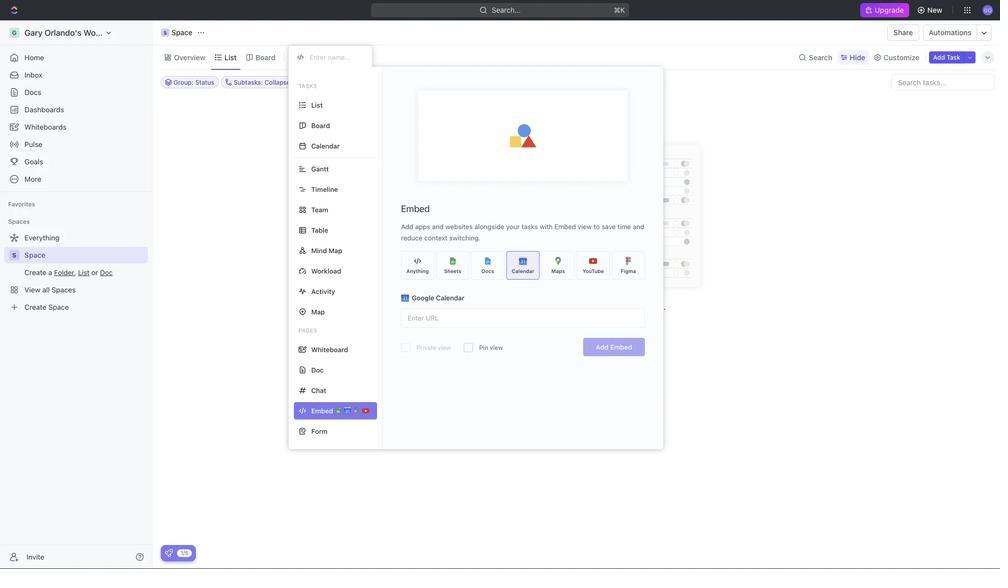 Task type: vqa. For each thing, say whether or not it's contained in the screenshot.
Timeline
yes



Task type: describe. For each thing, give the bounding box(es) containing it.
0 vertical spatial calendar
[[311, 142, 340, 150]]

2 and from the left
[[633, 223, 645, 231]]

is
[[530, 302, 536, 311]]

share button
[[888, 25, 920, 41]]

0 vertical spatial space, , element
[[161, 29, 169, 37]]

with
[[540, 223, 553, 231]]

whiteboard
[[311, 346, 348, 354]]

goals link
[[4, 154, 148, 170]]

space for this space is empty. create a list to get started.
[[505, 302, 528, 311]]

youtube
[[583, 268, 604, 274]]

chat
[[311, 387, 326, 394]]

docs link
[[4, 84, 148, 101]]

inbox link
[[4, 67, 148, 83]]

this
[[487, 302, 503, 311]]

board inside board link
[[256, 53, 276, 62]]

tasks
[[522, 223, 538, 231]]

mind map
[[311, 247, 342, 254]]

spaces
[[8, 218, 30, 225]]

upgrade link
[[861, 3, 910, 17]]

1 vertical spatial create
[[562, 327, 584, 335]]

goals
[[25, 157, 43, 166]]

s space
[[164, 28, 193, 37]]

1 vertical spatial board
[[311, 122, 330, 129]]

to inside the add apps and websites alongside your tasks with embed view to save time and reduce context switching.
[[594, 223, 600, 231]]

google calendar
[[412, 294, 465, 302]]

space for s space
[[172, 28, 193, 37]]

new
[[928, 6, 943, 14]]

empty.
[[538, 302, 563, 311]]

automations
[[929, 28, 972, 37]]

view for pin view
[[490, 344, 503, 351]]

view button
[[288, 45, 322, 69]]

websites
[[446, 223, 473, 231]]

mind
[[311, 247, 327, 254]]

+ create list
[[556, 327, 597, 335]]

search button
[[796, 50, 836, 65]]

automations button
[[924, 25, 977, 40]]

your
[[506, 223, 520, 231]]

onboarding checklist button element
[[165, 549, 173, 557]]

google
[[412, 294, 435, 302]]

s for s
[[12, 252, 16, 259]]

add embed button
[[583, 338, 645, 356]]

view
[[302, 53, 318, 62]]

1 vertical spatial docs
[[482, 268, 495, 274]]

1 vertical spatial calendar
[[512, 268, 535, 274]]

home link
[[4, 50, 148, 66]]

dashboards
[[25, 105, 64, 114]]

add task button
[[930, 51, 965, 64]]

favorites
[[8, 201, 35, 208]]

dashboards link
[[4, 102, 148, 118]]

customize button
[[871, 50, 923, 65]]

s for s space
[[164, 30, 167, 35]]

docs inside sidebar "navigation"
[[25, 88, 41, 96]]

list link
[[223, 50, 237, 65]]

apps
[[415, 223, 431, 231]]

Enter URL text field
[[402, 309, 645, 327]]

timeline
[[311, 186, 338, 193]]

whiteboards
[[25, 123, 66, 131]]

hide button
[[509, 76, 531, 88]]

space inside tree
[[25, 251, 46, 259]]

private
[[417, 344, 437, 351]]

maps
[[552, 268, 565, 274]]

sheets
[[444, 268, 462, 274]]

invite
[[27, 553, 44, 561]]

customize
[[884, 53, 920, 62]]

add embed
[[596, 343, 633, 351]]

0 vertical spatial create
[[565, 302, 590, 311]]

1 vertical spatial map
[[311, 308, 325, 316]]

add apps and websites alongside your tasks with embed view to save time and reduce context switching.
[[401, 223, 645, 242]]

doc
[[311, 366, 324, 374]]

task
[[947, 54, 961, 61]]

embed inside the add apps and websites alongside your tasks with embed view to save time and reduce context switching.
[[555, 223, 576, 231]]

save
[[602, 223, 616, 231]]

assignees
[[409, 79, 439, 86]]

list down tasks at the top of page
[[311, 101, 323, 109]]

form
[[311, 428, 328, 435]]

view button
[[288, 50, 322, 65]]

switching.
[[450, 234, 481, 242]]

hide button
[[838, 50, 869, 65]]

space link
[[25, 247, 146, 263]]



Task type: locate. For each thing, give the bounding box(es) containing it.
favorites button
[[4, 198, 39, 210]]

1 horizontal spatial hide
[[850, 53, 866, 62]]

1 vertical spatial space, , element
[[9, 250, 19, 260]]

pin view
[[479, 344, 503, 351]]

0 horizontal spatial and
[[432, 223, 444, 231]]

0 horizontal spatial to
[[594, 223, 600, 231]]

1 vertical spatial embed
[[555, 223, 576, 231]]

0 horizontal spatial space, , element
[[9, 250, 19, 260]]

pages
[[299, 327, 317, 334]]

map right mind
[[329, 247, 342, 254]]

hide inside button
[[514, 79, 527, 86]]

board right list link
[[256, 53, 276, 62]]

1 horizontal spatial view
[[490, 344, 503, 351]]

list right a
[[599, 302, 612, 311]]

view left save
[[578, 223, 592, 231]]

table
[[311, 226, 328, 234]]

alongside
[[475, 223, 505, 231]]

assignees button
[[396, 76, 444, 88]]

0 vertical spatial s
[[164, 30, 167, 35]]

reduce
[[401, 234, 423, 242]]

and up context
[[432, 223, 444, 231]]

embed inside button
[[611, 343, 633, 351]]

0 vertical spatial hide
[[850, 53, 866, 62]]

get
[[623, 302, 636, 311]]

0 vertical spatial docs
[[25, 88, 41, 96]]

0 vertical spatial to
[[594, 223, 600, 231]]

view for private view
[[438, 344, 451, 351]]

list
[[225, 53, 237, 62], [311, 101, 323, 109], [599, 302, 612, 311], [585, 327, 597, 335]]

2 vertical spatial space
[[505, 302, 528, 311]]

and
[[432, 223, 444, 231], [633, 223, 645, 231]]

+
[[556, 327, 561, 335]]

1 horizontal spatial map
[[329, 247, 342, 254]]

started.
[[638, 302, 666, 311]]

upgrade
[[875, 6, 904, 14]]

workload
[[311, 267, 341, 275]]

2 horizontal spatial embed
[[611, 343, 633, 351]]

home
[[25, 53, 44, 62]]

and right time
[[633, 223, 645, 231]]

calendar left maps
[[512, 268, 535, 274]]

pin
[[479, 344, 488, 351]]

0 horizontal spatial space
[[25, 251, 46, 259]]

2 vertical spatial calendar
[[436, 294, 465, 302]]

space left 'is'
[[505, 302, 528, 311]]

a
[[592, 302, 596, 311]]

space, , element inside space tree
[[9, 250, 19, 260]]

add for add apps and websites alongside your tasks with embed view to save time and reduce context switching.
[[401, 223, 414, 231]]

view inside the add apps and websites alongside your tasks with embed view to save time and reduce context switching.
[[578, 223, 592, 231]]

0 horizontal spatial docs
[[25, 88, 41, 96]]

add inside the add apps and websites alongside your tasks with embed view to save time and reduce context switching.
[[401, 223, 414, 231]]

1 horizontal spatial space, , element
[[161, 29, 169, 37]]

0 vertical spatial map
[[329, 247, 342, 254]]

share
[[894, 28, 914, 37]]

2 vertical spatial embed
[[611, 343, 633, 351]]

add task
[[934, 54, 961, 61]]

create right +
[[562, 327, 584, 335]]

list down a
[[585, 327, 597, 335]]

calendar
[[311, 142, 340, 150], [512, 268, 535, 274], [436, 294, 465, 302]]

this space is empty. create a list to get started.
[[487, 302, 666, 311]]

1 horizontal spatial docs
[[482, 268, 495, 274]]

1 vertical spatial s
[[12, 252, 16, 259]]

0 horizontal spatial board
[[256, 53, 276, 62]]

s
[[164, 30, 167, 35], [12, 252, 16, 259]]

new button
[[914, 2, 949, 18]]

view right pin
[[490, 344, 503, 351]]

1 vertical spatial add
[[401, 223, 414, 231]]

embed up apps
[[401, 203, 430, 214]]

embed down get
[[611, 343, 633, 351]]

figma
[[621, 268, 636, 274]]

list left board link
[[225, 53, 237, 62]]

onboarding checklist button image
[[165, 549, 173, 557]]

Search tasks... text field
[[892, 75, 995, 90]]

2 horizontal spatial space
[[505, 302, 528, 311]]

pulse link
[[4, 136, 148, 153]]

1 horizontal spatial embed
[[555, 223, 576, 231]]

Enter name... field
[[309, 53, 364, 62]]

sidebar navigation
[[0, 20, 153, 569]]

search...
[[492, 6, 521, 14]]

2 horizontal spatial calendar
[[512, 268, 535, 274]]

0 vertical spatial add
[[934, 54, 946, 61]]

0 horizontal spatial calendar
[[311, 142, 340, 150]]

space down 'spaces'
[[25, 251, 46, 259]]

board down tasks at the top of page
[[311, 122, 330, 129]]

calendar down sheets
[[436, 294, 465, 302]]

tasks
[[299, 83, 317, 89]]

overview link
[[172, 50, 206, 65]]

⌘k
[[614, 6, 625, 14]]

1/5
[[181, 550, 188, 556]]

add down + create list
[[596, 343, 609, 351]]

activity
[[311, 288, 335, 295]]

1 horizontal spatial and
[[633, 223, 645, 231]]

docs
[[25, 88, 41, 96], [482, 268, 495, 274]]

1 horizontal spatial s
[[164, 30, 167, 35]]

team
[[311, 206, 328, 214]]

0 horizontal spatial hide
[[514, 79, 527, 86]]

space up the 'overview' link
[[172, 28, 193, 37]]

hide
[[850, 53, 866, 62], [514, 79, 527, 86]]

search
[[809, 53, 833, 62]]

0 vertical spatial embed
[[401, 203, 430, 214]]

add for add task
[[934, 54, 946, 61]]

calendar up gantt at left
[[311, 142, 340, 150]]

space, , element
[[161, 29, 169, 37], [9, 250, 19, 260]]

context
[[425, 234, 448, 242]]

docs down 'inbox'
[[25, 88, 41, 96]]

map
[[329, 247, 342, 254], [311, 308, 325, 316]]

1 vertical spatial space
[[25, 251, 46, 259]]

to
[[594, 223, 600, 231], [614, 302, 621, 311]]

add left the task
[[934, 54, 946, 61]]

0 horizontal spatial map
[[311, 308, 325, 316]]

gantt
[[311, 165, 329, 173]]

0 vertical spatial board
[[256, 53, 276, 62]]

1 horizontal spatial calendar
[[436, 294, 465, 302]]

add
[[934, 54, 946, 61], [401, 223, 414, 231], [596, 343, 609, 351]]

add for add embed
[[596, 343, 609, 351]]

1 horizontal spatial to
[[614, 302, 621, 311]]

private view
[[417, 344, 451, 351]]

embed right with
[[555, 223, 576, 231]]

board link
[[254, 50, 276, 65]]

1 vertical spatial to
[[614, 302, 621, 311]]

space tree
[[4, 230, 148, 316]]

map down activity
[[311, 308, 325, 316]]

1 vertical spatial hide
[[514, 79, 527, 86]]

create left a
[[565, 302, 590, 311]]

anything
[[407, 268, 429, 274]]

s inside tree
[[12, 252, 16, 259]]

1 horizontal spatial add
[[596, 343, 609, 351]]

board
[[256, 53, 276, 62], [311, 122, 330, 129]]

create
[[565, 302, 590, 311], [562, 327, 584, 335]]

0 horizontal spatial embed
[[401, 203, 430, 214]]

1 horizontal spatial space
[[172, 28, 193, 37]]

2 vertical spatial add
[[596, 343, 609, 351]]

time
[[618, 223, 631, 231]]

0 horizontal spatial s
[[12, 252, 16, 259]]

view
[[578, 223, 592, 231], [438, 344, 451, 351], [490, 344, 503, 351]]

space
[[172, 28, 193, 37], [25, 251, 46, 259], [505, 302, 528, 311]]

whiteboards link
[[4, 119, 148, 135]]

add up reduce
[[401, 223, 414, 231]]

overview
[[174, 53, 206, 62]]

pulse
[[25, 140, 42, 149]]

1 and from the left
[[432, 223, 444, 231]]

2 horizontal spatial view
[[578, 223, 592, 231]]

docs right sheets
[[482, 268, 495, 274]]

1 horizontal spatial board
[[311, 122, 330, 129]]

2 horizontal spatial add
[[934, 54, 946, 61]]

to left get
[[614, 302, 621, 311]]

inbox
[[25, 71, 42, 79]]

0 vertical spatial space
[[172, 28, 193, 37]]

to left save
[[594, 223, 600, 231]]

0 horizontal spatial view
[[438, 344, 451, 351]]

0 horizontal spatial add
[[401, 223, 414, 231]]

view right private
[[438, 344, 451, 351]]

s inside s space
[[164, 30, 167, 35]]

hide inside dropdown button
[[850, 53, 866, 62]]



